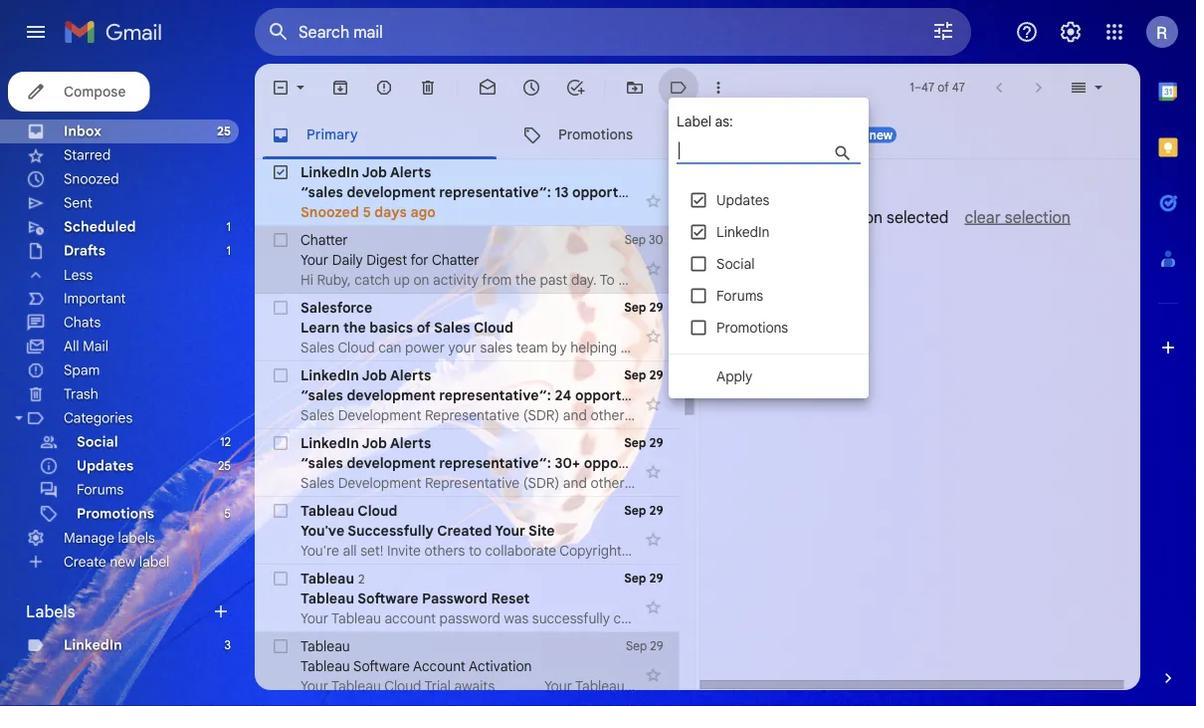 Task type: describe. For each thing, give the bounding box(es) containing it.
1 row from the top
[[255, 158, 680, 226]]

you've
[[301, 522, 345, 539]]

representative": for 24
[[439, 386, 552, 404]]

password
[[422, 590, 488, 607]]

1 for scheduled
[[227, 220, 231, 235]]

trash
[[64, 385, 98, 403]]

selection
[[1005, 207, 1071, 227]]

categories link
[[64, 409, 133, 427]]

tableau for tableau software account activation
[[301, 657, 350, 675]]

support image
[[1016, 20, 1040, 44]]

manage
[[64, 529, 114, 546]]

create
[[64, 553, 106, 570]]

chats
[[64, 314, 101, 331]]

label
[[677, 113, 712, 130]]

linkedin link
[[64, 636, 122, 654]]

labels navigation
[[0, 64, 255, 706]]

activation
[[469, 657, 532, 675]]

"sales development representative": 24 opportunities
[[301, 386, 668, 404]]

tableau software password reset link
[[301, 589, 636, 628]]

manage labels create new label
[[64, 529, 170, 570]]

new inside 'social, one new message,' tab
[[870, 127, 893, 142]]

12
[[220, 435, 231, 450]]

4 row from the top
[[255, 361, 680, 429]]

ago
[[411, 203, 436, 221]]

social, one new message, tab
[[759, 112, 1010, 159]]

spam
[[64, 361, 100, 379]]

snoozed inside linkedin job alerts "sales development representative": 13 opportunities snoozed 5 days ago
[[301, 203, 359, 221]]

create new label link
[[64, 553, 170, 570]]

"sales development representative": 30+ opportunities
[[301, 454, 677, 472]]

inbox link
[[64, 122, 102, 140]]

linkedin up tableau cloud
[[301, 434, 359, 452]]

1 inside 'social, one new message,' tab
[[862, 127, 867, 142]]

your daily digest for chatter link
[[301, 250, 636, 290]]

sep for learn the basics of sales cloud
[[625, 300, 647, 315]]

tableau software account activation
[[301, 657, 532, 675]]

0 horizontal spatial your
[[301, 251, 329, 268]]

promotions inside tab
[[559, 126, 633, 143]]

5 row from the top
[[255, 429, 680, 497]]

sent link
[[64, 194, 93, 212]]

gmail image
[[64, 12, 172, 52]]

development for "sales development representative": 24 opportunities
[[347, 386, 436, 404]]

linkedin right 30
[[717, 223, 770, 240]]

starred link
[[64, 146, 111, 164]]

1 vertical spatial chatter
[[432, 251, 480, 268]]

less button
[[0, 263, 239, 287]]

row containing tableau cloud
[[255, 497, 680, 565]]

clear selection
[[965, 207, 1071, 227]]

alerts for "sales development representative": 24 opportunities
[[390, 366, 431, 384]]

learn the basics of sales cloud
[[301, 319, 514, 336]]

24
[[555, 386, 572, 404]]

sep 29 for "sales development representative": 24 opportunities
[[625, 368, 664, 383]]

software for account
[[353, 657, 410, 675]]

account
[[413, 657, 466, 675]]

"sales for "sales development representative": 30+ opportunities
[[301, 454, 343, 472]]

"sales for "sales development representative": 24 opportunities
[[301, 386, 343, 404]]

sep 29 for "sales development representative": 30+ opportunities
[[625, 436, 664, 451]]

all mail
[[64, 338, 108, 355]]

tableau for tableau 2
[[301, 569, 355, 587]]

updates link
[[77, 457, 134, 474]]

alerts inside linkedin job alerts "sales development representative": 13 opportunities snoozed 5 days ago
[[390, 163, 431, 181]]

labels
[[118, 529, 155, 546]]

report spam image
[[374, 78, 394, 98]]

drafts link
[[64, 242, 106, 259]]

1 horizontal spatial forums
[[717, 287, 764, 304]]

days
[[375, 203, 407, 221]]

labels heading
[[26, 601, 211, 621]]

compose button
[[8, 72, 150, 112]]

tableau software password reset
[[301, 590, 530, 607]]

delete image
[[418, 78, 438, 98]]

sep 29 for tableau software account activation
[[626, 639, 664, 654]]

sent
[[64, 194, 93, 212]]

30
[[649, 233, 664, 247]]

learn
[[301, 319, 340, 336]]

linkedin inside linkedin job alerts "sales development representative": 13 opportunities snoozed 5 days ago
[[301, 163, 359, 181]]

1 for drafts
[[227, 243, 231, 258]]

linkedin job alerts for "sales development representative": 30+ opportunities
[[301, 434, 431, 452]]

opportunities for 30+
[[584, 454, 677, 472]]

important link
[[64, 290, 126, 307]]

basics
[[370, 319, 413, 336]]

social inside tab
[[811, 126, 850, 143]]

29 for learn the basics of sales cloud
[[650, 300, 664, 315]]

reset
[[491, 590, 530, 607]]

clear
[[965, 207, 1001, 227]]

starred
[[64, 146, 111, 164]]

less
[[64, 266, 93, 284]]

trash link
[[64, 385, 98, 403]]

sep for your daily digest for chatter
[[625, 233, 646, 247]]

5 inside labels navigation
[[224, 506, 231, 521]]

your daily digest for chatter
[[301, 251, 480, 268]]

important
[[64, 290, 126, 307]]

7 row from the top
[[255, 565, 680, 632]]

all mail link
[[64, 338, 108, 355]]

snoozed link
[[64, 170, 119, 188]]

tableau for tableau cloud
[[301, 502, 355, 519]]

tableau for tableau software password reset
[[301, 590, 355, 607]]

8 row from the top
[[255, 632, 680, 700]]

development inside linkedin job alerts "sales development representative": 13 opportunities snoozed 5 days ago
[[347, 183, 436, 201]]

you've successfully created your site
[[301, 522, 555, 539]]

alerts for "sales development representative": 30+ opportunities
[[390, 434, 431, 452]]

sep for "sales development representative": 30+ opportunities
[[625, 436, 647, 451]]

as:
[[716, 113, 734, 130]]

scheduled
[[64, 218, 136, 236]]

manage labels link
[[64, 529, 155, 546]]

successfully
[[348, 522, 434, 539]]

for
[[411, 251, 429, 268]]



Task type: vqa. For each thing, say whether or not it's contained in the screenshot.


Task type: locate. For each thing, give the bounding box(es) containing it.
Search mail text field
[[299, 22, 876, 42]]

chats link
[[64, 314, 101, 331]]

primary
[[307, 126, 358, 143]]

labels
[[26, 601, 75, 621]]

row containing salesforce
[[255, 294, 680, 361]]

3 development from the top
[[347, 454, 436, 472]]

created
[[437, 522, 492, 539]]

chatter
[[301, 231, 348, 248], [432, 251, 480, 268]]

sep for "sales development representative": 24 opportunities
[[625, 368, 647, 383]]

row down ago
[[255, 226, 680, 294]]

cloud
[[474, 319, 514, 336], [358, 502, 398, 519]]

sep for tableau software password reset
[[625, 571, 647, 586]]

alerts down learn the basics of sales cloud
[[390, 366, 431, 384]]

2 vertical spatial promotions
[[77, 505, 154, 522]]

inbox
[[64, 122, 102, 140]]

2 vertical spatial social
[[77, 433, 118, 451]]

alerts
[[390, 163, 431, 181], [390, 366, 431, 384], [390, 434, 431, 452]]

opportunities for 24
[[576, 386, 668, 404]]

promotions tab
[[507, 112, 758, 159]]

snoozed inside labels navigation
[[64, 170, 119, 188]]

None checkbox
[[271, 298, 291, 318], [271, 365, 291, 385], [271, 433, 291, 453], [271, 501, 291, 521], [271, 636, 291, 656], [271, 298, 291, 318], [271, 365, 291, 385], [271, 433, 291, 453], [271, 501, 291, 521], [271, 636, 291, 656]]

1 horizontal spatial snoozed
[[301, 203, 359, 221]]

label
[[139, 553, 170, 570]]

1 vertical spatial updates
[[77, 457, 134, 474]]

conversation
[[790, 207, 883, 227]]

your left site
[[495, 522, 526, 539]]

"sales development representative": 30+ opportunities link
[[301, 453, 677, 493]]

1 vertical spatial linkedin job alerts
[[301, 434, 431, 452]]

0 vertical spatial 25
[[217, 124, 231, 139]]

5
[[363, 203, 371, 221], [224, 506, 231, 521]]

29
[[650, 300, 664, 315], [650, 368, 664, 383], [650, 436, 664, 451], [650, 503, 664, 518], [650, 571, 664, 586], [651, 639, 664, 654]]

mark as read image
[[478, 78, 498, 98]]

row down "sales development representative": 24 opportunities "link"
[[255, 429, 680, 497]]

promotions link
[[77, 505, 154, 522]]

job for "sales development representative": 30+ opportunities
[[362, 434, 387, 452]]

development up days
[[347, 183, 436, 201]]

learn the basics of sales cloud link
[[301, 318, 636, 357]]

social link
[[77, 433, 118, 451]]

tableau
[[301, 502, 355, 519], [301, 569, 355, 587], [301, 590, 355, 607], [301, 637, 350, 655], [301, 657, 350, 675]]

job inside linkedin job alerts "sales development representative": 13 opportunities snoozed 5 days ago
[[362, 163, 387, 181]]

0 vertical spatial 5
[[363, 203, 371, 221]]

sep 30
[[625, 233, 664, 247]]

"sales development representative": 24 opportunities link
[[301, 385, 668, 425]]

0 vertical spatial software
[[358, 590, 419, 607]]

1 vertical spatial 25
[[218, 459, 231, 474]]

main content
[[255, 64, 1141, 700]]

0 vertical spatial your
[[301, 251, 329, 268]]

0 vertical spatial social
[[811, 126, 850, 143]]

0 horizontal spatial 5
[[224, 506, 231, 521]]

0 vertical spatial opportunities
[[573, 183, 665, 201]]

None search field
[[255, 8, 972, 56]]

clear selection link
[[949, 207, 1071, 227]]

2 job from the top
[[362, 366, 387, 384]]

social inside labels navigation
[[77, 433, 118, 451]]

29 for tableau software account activation
[[651, 639, 664, 654]]

software inside tableau software password reset link
[[358, 590, 419, 607]]

0 vertical spatial updates
[[717, 191, 770, 209]]

2 vertical spatial opportunities
[[584, 454, 677, 472]]

1 new
[[862, 127, 893, 142]]

3
[[225, 638, 231, 653]]

representative":
[[439, 183, 552, 201], [439, 386, 552, 404], [439, 454, 552, 472]]

representative": down the learn the basics of sales cloud link
[[439, 386, 552, 404]]

opportunities right 24 at left
[[576, 386, 668, 404]]

promotions inside labels navigation
[[77, 505, 154, 522]]

1 vertical spatial new
[[110, 553, 136, 570]]

linkedin job alerts
[[301, 366, 431, 384], [301, 434, 431, 452]]

0 horizontal spatial forums
[[77, 481, 124, 498]]

linkedin down labels heading
[[64, 636, 122, 654]]

chatter up the daily
[[301, 231, 348, 248]]

0 horizontal spatial updates
[[77, 457, 134, 474]]

"sales inside "link"
[[301, 386, 343, 404]]

0 horizontal spatial promotions
[[77, 505, 154, 522]]

4 tableau from the top
[[301, 637, 350, 655]]

representative": down "sales development representative": 24 opportunities "link"
[[439, 454, 552, 472]]

digest
[[367, 251, 407, 268]]

1 alerts from the top
[[390, 163, 431, 181]]

1 vertical spatial alerts
[[390, 366, 431, 384]]

development inside "link"
[[347, 386, 436, 404]]

1 vertical spatial 1
[[227, 220, 231, 235]]

sep for you've successfully created your site
[[625, 503, 647, 518]]

0 vertical spatial forums
[[717, 287, 764, 304]]

tableau software account activation link
[[301, 656, 636, 696]]

software inside tableau software account activation link
[[353, 657, 410, 675]]

forums up apply
[[717, 287, 764, 304]]

"sales inside linkedin job alerts "sales development representative": 13 opportunities snoozed 5 days ago
[[301, 183, 343, 201]]

5 down 12
[[224, 506, 231, 521]]

opportunities inside "sales development representative": 24 opportunities "link"
[[576, 386, 668, 404]]

opportunities
[[573, 183, 665, 201], [576, 386, 668, 404], [584, 454, 677, 472]]

1 vertical spatial opportunities
[[576, 386, 668, 404]]

2 vertical spatial "sales
[[301, 454, 343, 472]]

2 row from the top
[[255, 226, 680, 294]]

opportunities right 30+
[[584, 454, 677, 472]]

of
[[417, 319, 431, 336]]

linkedin job alerts up tableau cloud
[[301, 434, 431, 452]]

2 representative": from the top
[[439, 386, 552, 404]]

2
[[358, 571, 365, 586]]

3 "sales from the top
[[301, 454, 343, 472]]

you've successfully created your site link
[[301, 521, 636, 561]]

1 job from the top
[[362, 163, 387, 181]]

tableau cloud
[[301, 502, 398, 519]]

2 vertical spatial representative":
[[439, 454, 552, 472]]

categories
[[64, 409, 133, 427]]

0 horizontal spatial cloud
[[358, 502, 398, 519]]

1 horizontal spatial your
[[495, 522, 526, 539]]

snoozed down starred
[[64, 170, 119, 188]]

0 vertical spatial chatter
[[301, 231, 348, 248]]

snoozed up the daily
[[301, 203, 359, 221]]

1 vertical spatial your
[[495, 522, 526, 539]]

sep for tableau software account activation
[[626, 639, 648, 654]]

row
[[255, 158, 680, 226], [255, 226, 680, 294], [255, 294, 680, 361], [255, 361, 680, 429], [255, 429, 680, 497], [255, 497, 680, 565], [255, 565, 680, 632], [255, 632, 680, 700]]

software down 2
[[358, 590, 419, 607]]

new
[[870, 127, 893, 142], [110, 553, 136, 570]]

0 vertical spatial development
[[347, 183, 436, 201]]

linkedin job alerts down the at the left
[[301, 366, 431, 384]]

tableau for tableau
[[301, 637, 350, 655]]

apply
[[717, 367, 753, 385]]

tableau inside tableau software account activation link
[[301, 657, 350, 675]]

1 vertical spatial software
[[353, 657, 410, 675]]

linkedin job alerts "sales development representative": 13 opportunities snoozed 5 days ago
[[301, 163, 665, 221]]

compose
[[64, 83, 126, 100]]

representative": left 13
[[439, 183, 552, 201]]

0 vertical spatial "sales
[[301, 183, 343, 201]]

"sales
[[301, 183, 343, 201], [301, 386, 343, 404], [301, 454, 343, 472]]

0 vertical spatial representative":
[[439, 183, 552, 201]]

sep 29
[[625, 300, 664, 315], [625, 368, 664, 383], [625, 436, 664, 451], [625, 503, 664, 518], [625, 571, 664, 586], [626, 639, 664, 654]]

promotions up manage labels link
[[77, 505, 154, 522]]

1 linkedin job alerts from the top
[[301, 366, 431, 384]]

25
[[217, 124, 231, 139], [218, 459, 231, 474]]

your left the daily
[[301, 251, 329, 268]]

2 vertical spatial 1
[[227, 243, 231, 258]]

forums inside labels navigation
[[77, 481, 124, 498]]

0 horizontal spatial chatter
[[301, 231, 348, 248]]

archive image
[[331, 78, 351, 98]]

6 row from the top
[[255, 497, 680, 565]]

forums down the updates link
[[77, 481, 124, 498]]

chatter right for
[[432, 251, 480, 268]]

row up your daily digest for chatter link
[[255, 158, 680, 226]]

"sales down learn
[[301, 386, 343, 404]]

1 vertical spatial cloud
[[358, 502, 398, 519]]

29 for "sales development representative": 30+ opportunities
[[650, 436, 664, 451]]

29 for tableau software password reset
[[650, 571, 664, 586]]

0 horizontal spatial new
[[110, 553, 136, 570]]

selected
[[887, 207, 949, 227]]

development
[[347, 183, 436, 201], [347, 386, 436, 404], [347, 454, 436, 472]]

linkedin down learn
[[301, 366, 359, 384]]

1 vertical spatial social
[[717, 255, 755, 272]]

row containing chatter
[[255, 226, 680, 294]]

sales
[[434, 319, 471, 336]]

5 left days
[[363, 203, 371, 221]]

promotions down the add to tasks icon
[[559, 126, 633, 143]]

13
[[555, 183, 569, 201]]

1 development from the top
[[347, 183, 436, 201]]

3 job from the top
[[362, 434, 387, 452]]

sep
[[625, 233, 646, 247], [625, 300, 647, 315], [625, 368, 647, 383], [625, 436, 647, 451], [625, 503, 647, 518], [625, 571, 647, 586], [626, 639, 648, 654]]

row down the learn the basics of sales cloud link
[[255, 361, 680, 429]]

tab list containing primary
[[255, 112, 1141, 159]]

0 horizontal spatial social
[[77, 433, 118, 451]]

1 vertical spatial promotions
[[717, 319, 789, 336]]

toggle split pane mode image
[[1069, 78, 1089, 98]]

3 tableau from the top
[[301, 590, 355, 607]]

main content containing one conversation selected
[[255, 64, 1141, 700]]

1 vertical spatial "sales
[[301, 386, 343, 404]]

2 development from the top
[[347, 386, 436, 404]]

2 horizontal spatial social
[[811, 126, 850, 143]]

spam link
[[64, 361, 100, 379]]

add to tasks image
[[566, 78, 586, 98]]

forums link
[[77, 481, 124, 498]]

0 vertical spatial snoozed
[[64, 170, 119, 188]]

job down "primary" tab
[[362, 163, 387, 181]]

1 vertical spatial snoozed
[[301, 203, 359, 221]]

row down "sales development representative": 30+ opportunities link
[[255, 497, 680, 565]]

updates down "label-as menu open" text field
[[717, 191, 770, 209]]

1 horizontal spatial updates
[[717, 191, 770, 209]]

3 representative": from the top
[[439, 454, 552, 472]]

1 horizontal spatial social
[[717, 255, 755, 272]]

1 horizontal spatial new
[[870, 127, 893, 142]]

1 horizontal spatial cloud
[[474, 319, 514, 336]]

alerts up ago
[[390, 163, 431, 181]]

job for "sales development representative": 24 opportunities
[[362, 366, 387, 384]]

job up tableau cloud
[[362, 434, 387, 452]]

promotions up apply
[[717, 319, 789, 336]]

mail
[[83, 338, 108, 355]]

one conversation selected
[[756, 207, 949, 227]]

development down basics
[[347, 386, 436, 404]]

2 horizontal spatial promotions
[[717, 319, 789, 336]]

"sales down "primary"
[[301, 183, 343, 201]]

1 horizontal spatial chatter
[[432, 251, 480, 268]]

drafts
[[64, 242, 106, 259]]

new down manage labels link
[[110, 553, 136, 570]]

2 linkedin job alerts from the top
[[301, 434, 431, 452]]

settings image
[[1060, 20, 1083, 44]]

3 alerts from the top
[[390, 434, 431, 452]]

2 vertical spatial job
[[362, 434, 387, 452]]

sep 29 for you've successfully created your site
[[625, 503, 664, 518]]

Label-as menu open text field
[[677, 139, 899, 164]]

2 vertical spatial alerts
[[390, 434, 431, 452]]

updates inside labels navigation
[[77, 457, 134, 474]]

1 "sales from the top
[[301, 183, 343, 201]]

25 for inbox
[[217, 124, 231, 139]]

social
[[811, 126, 850, 143], [717, 255, 755, 272], [77, 433, 118, 451]]

None checkbox
[[271, 78, 291, 98], [271, 162, 291, 182], [271, 230, 291, 250], [271, 569, 291, 589], [271, 78, 291, 98], [271, 162, 291, 182], [271, 230, 291, 250], [271, 569, 291, 589]]

site
[[529, 522, 555, 539]]

2 tableau from the top
[[301, 569, 355, 587]]

new inside manage labels create new label
[[110, 553, 136, 570]]

all
[[64, 338, 79, 355]]

promotions
[[559, 126, 633, 143], [717, 319, 789, 336], [77, 505, 154, 522]]

3 row from the top
[[255, 294, 680, 361]]

1 vertical spatial representative":
[[439, 386, 552, 404]]

opportunities inside linkedin job alerts "sales development representative": 13 opportunities snoozed 5 days ago
[[573, 183, 665, 201]]

updates
[[717, 191, 770, 209], [77, 457, 134, 474]]

5 inside linkedin job alerts "sales development representative": 13 opportunities snoozed 5 days ago
[[363, 203, 371, 221]]

1 tableau from the top
[[301, 502, 355, 519]]

cloud right sales
[[474, 319, 514, 336]]

updates up the forums link
[[77, 457, 134, 474]]

search mail image
[[261, 14, 297, 50]]

row down tableau software password reset link
[[255, 632, 680, 700]]

linkedin down "primary"
[[301, 163, 359, 181]]

tab list
[[1141, 64, 1197, 634], [255, 112, 1141, 159]]

representative": for 30+
[[439, 454, 552, 472]]

0 vertical spatial linkedin job alerts
[[301, 366, 431, 384]]

row down your daily digest for chatter link
[[255, 294, 680, 361]]

30+
[[555, 454, 581, 472]]

0 horizontal spatial snoozed
[[64, 170, 119, 188]]

tableau inside tableau software password reset link
[[301, 590, 355, 607]]

0 vertical spatial 1
[[862, 127, 867, 142]]

software left account
[[353, 657, 410, 675]]

1 horizontal spatial promotions
[[559, 126, 633, 143]]

software
[[358, 590, 419, 607], [353, 657, 410, 675]]

0 vertical spatial alerts
[[390, 163, 431, 181]]

development for "sales development representative": 30+ opportunities
[[347, 454, 436, 472]]

opportunities up sep 30
[[573, 183, 665, 201]]

label as:
[[677, 113, 734, 130]]

25 for updates
[[218, 459, 231, 474]]

one
[[756, 207, 786, 227]]

representative": inside linkedin job alerts "sales development representative": 13 opportunities snoozed 5 days ago
[[439, 183, 552, 201]]

2 alerts from the top
[[390, 366, 431, 384]]

opportunities inside "sales development representative": 30+ opportunities link
[[584, 454, 677, 472]]

"sales up tableau cloud
[[301, 454, 343, 472]]

tableau 2
[[301, 569, 365, 587]]

advanced search options image
[[924, 11, 964, 51]]

main menu image
[[24, 20, 48, 44]]

snooze image
[[522, 78, 542, 98]]

1 vertical spatial forums
[[77, 481, 124, 498]]

scheduled link
[[64, 218, 136, 236]]

cloud up successfully
[[358, 502, 398, 519]]

the
[[343, 319, 366, 336]]

alerts up "sales development representative": 30+ opportunities
[[390, 434, 431, 452]]

row down you've successfully created your site link
[[255, 565, 680, 632]]

2 vertical spatial development
[[347, 454, 436, 472]]

1 vertical spatial development
[[347, 386, 436, 404]]

salesforce
[[301, 299, 373, 316]]

0 vertical spatial new
[[870, 127, 893, 142]]

snoozed
[[64, 170, 119, 188], [301, 203, 359, 221]]

software for password
[[358, 590, 419, 607]]

1 representative": from the top
[[439, 183, 552, 201]]

sep 29 for learn the basics of sales cloud
[[625, 300, 664, 315]]

29 for "sales development representative": 24 opportunities
[[650, 368, 664, 383]]

2 "sales from the top
[[301, 386, 343, 404]]

0 vertical spatial cloud
[[474, 319, 514, 336]]

sep 29 for tableau software password reset
[[625, 571, 664, 586]]

5 tableau from the top
[[301, 657, 350, 675]]

1
[[862, 127, 867, 142], [227, 220, 231, 235], [227, 243, 231, 258]]

1 horizontal spatial 5
[[363, 203, 371, 221]]

linkedin job alerts for "sales development representative": 24 opportunities
[[301, 366, 431, 384]]

daily
[[332, 251, 363, 268]]

representative": inside "link"
[[439, 386, 552, 404]]

0 vertical spatial job
[[362, 163, 387, 181]]

1 vertical spatial 5
[[224, 506, 231, 521]]

linkedin inside labels navigation
[[64, 636, 122, 654]]

1 vertical spatial job
[[362, 366, 387, 384]]

development up tableau cloud
[[347, 454, 436, 472]]

new up one conversation selected
[[870, 127, 893, 142]]

primary tab
[[255, 112, 505, 159]]

29 for you've successfully created your site
[[650, 503, 664, 518]]

0 vertical spatial promotions
[[559, 126, 633, 143]]

job down basics
[[362, 366, 387, 384]]



